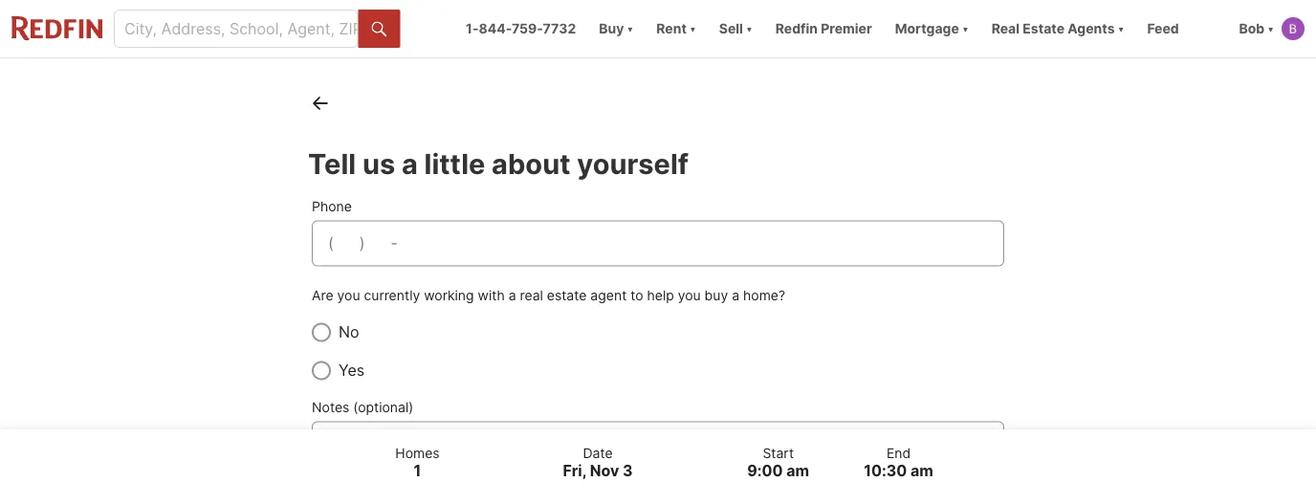 Task type: describe. For each thing, give the bounding box(es) containing it.
notes (optional)
[[312, 399, 414, 416]]

redfin
[[776, 21, 818, 37]]

▾ for bob ▾
[[1268, 21, 1275, 37]]

agents
[[1068, 21, 1115, 37]]

about
[[492, 147, 571, 180]]

real
[[520, 287, 543, 304]]

am for 9:00 am
[[787, 462, 810, 480]]

to
[[631, 287, 643, 304]]

9:00
[[748, 462, 783, 480]]

currently
[[364, 287, 420, 304]]

sell ▾
[[719, 21, 753, 37]]

redfin premier
[[776, 21, 872, 37]]

rent ▾
[[657, 21, 696, 37]]

mortgage
[[895, 21, 960, 37]]

nov
[[590, 462, 619, 480]]

fri,
[[563, 462, 587, 480]]

▾ for buy ▾
[[627, 21, 634, 37]]

no
[[339, 323, 359, 341]]

3
[[623, 462, 633, 480]]

0 horizontal spatial a
[[402, 147, 418, 180]]

real
[[992, 21, 1020, 37]]

rent
[[657, 21, 687, 37]]

end 10:30 am
[[864, 445, 934, 480]]

buy ▾
[[599, 21, 634, 37]]

real estate agents ▾ link
[[992, 0, 1125, 57]]

▾ for mortgage ▾
[[963, 21, 969, 37]]

▾ for sell ▾
[[746, 21, 753, 37]]

No radio
[[312, 323, 331, 342]]

(      )      - text field
[[328, 232, 988, 255]]

user photo image
[[1282, 17, 1305, 40]]

2 horizontal spatial a
[[732, 287, 740, 304]]

rent ▾ button
[[657, 0, 696, 57]]

redfin premier button
[[764, 0, 884, 57]]

buy
[[599, 21, 624, 37]]

phone
[[312, 198, 352, 215]]

10:30
[[864, 462, 907, 480]]

buy
[[705, 287, 728, 304]]

sell ▾ button
[[719, 0, 753, 57]]

759-
[[512, 21, 543, 37]]

1-
[[466, 21, 479, 37]]

feed
[[1148, 21, 1179, 37]]

end
[[887, 445, 911, 461]]

are
[[312, 287, 334, 304]]

2 you from the left
[[678, 287, 701, 304]]

(optional)
[[353, 399, 414, 416]]

homes 1
[[395, 445, 440, 480]]

start 9:00 am
[[748, 445, 810, 480]]

us
[[363, 147, 395, 180]]

agent
[[591, 287, 627, 304]]



Task type: vqa. For each thing, say whether or not it's contained in the screenshot.


Task type: locate. For each thing, give the bounding box(es) containing it.
buy ▾ button
[[599, 0, 634, 57]]

am down end
[[911, 462, 934, 480]]

start
[[763, 445, 794, 461]]

a left "real"
[[509, 287, 516, 304]]

0 horizontal spatial am
[[787, 462, 810, 480]]

2 ▾ from the left
[[690, 21, 696, 37]]

mortgage ▾ button
[[895, 0, 969, 57]]

844-
[[479, 21, 512, 37]]

rent ▾ button
[[645, 0, 708, 57]]

you left "buy"
[[678, 287, 701, 304]]

3 ▾ from the left
[[746, 21, 753, 37]]

tell us a little about yourself
[[308, 147, 689, 180]]

you right are
[[337, 287, 360, 304]]

2 am from the left
[[911, 462, 934, 480]]

1-844-759-7732 link
[[466, 21, 576, 37]]

1 horizontal spatial you
[[678, 287, 701, 304]]

little
[[424, 147, 485, 180]]

am inside start 9:00 am
[[787, 462, 810, 480]]

1 you from the left
[[337, 287, 360, 304]]

yes
[[339, 361, 365, 380]]

am down start
[[787, 462, 810, 480]]

date fri, nov  3
[[563, 445, 633, 480]]

a
[[402, 147, 418, 180], [509, 287, 516, 304], [732, 287, 740, 304]]

sell ▾ button
[[708, 0, 764, 57]]

working
[[424, 287, 474, 304]]

Are there other times that could work for a tour? We could get you confirmed faster. text field
[[328, 433, 988, 502]]

homes
[[395, 445, 440, 461]]

7732
[[543, 21, 576, 37]]

bob
[[1239, 21, 1265, 37]]

am for 10:30 am
[[911, 462, 934, 480]]

are you currently working with a real estate agent to help you buy a home? element
[[312, 321, 1005, 382]]

mortgage ▾ button
[[884, 0, 980, 57]]

a right "buy"
[[732, 287, 740, 304]]

am
[[787, 462, 810, 480], [911, 462, 934, 480]]

▾ for rent ▾
[[690, 21, 696, 37]]

a right us
[[402, 147, 418, 180]]

feed button
[[1136, 0, 1228, 57]]

tell
[[308, 147, 356, 180]]

date
[[583, 445, 613, 461]]

real estate agents ▾
[[992, 21, 1125, 37]]

1 ▾ from the left
[[627, 21, 634, 37]]

help
[[647, 287, 674, 304]]

estate
[[1023, 21, 1065, 37]]

City, Address, School, Agent, ZIP search field
[[114, 10, 358, 48]]

notes
[[312, 399, 350, 416]]

premier
[[821, 21, 872, 37]]

yourself
[[577, 147, 689, 180]]

am inside end 10:30 am
[[911, 462, 934, 480]]

sell
[[719, 21, 743, 37]]

with
[[478, 287, 505, 304]]

buy ▾ button
[[588, 0, 645, 57]]

1-844-759-7732
[[466, 21, 576, 37]]

4 ▾ from the left
[[963, 21, 969, 37]]

you
[[337, 287, 360, 304], [678, 287, 701, 304]]

bob ▾
[[1239, 21, 1275, 37]]

0 horizontal spatial you
[[337, 287, 360, 304]]

1 horizontal spatial a
[[509, 287, 516, 304]]

1 am from the left
[[787, 462, 810, 480]]

▾ right rent
[[690, 21, 696, 37]]

▾ right the mortgage
[[963, 21, 969, 37]]

▾ right bob at right
[[1268, 21, 1275, 37]]

▾ right buy
[[627, 21, 634, 37]]

5 ▾ from the left
[[1118, 21, 1125, 37]]

▾ right sell
[[746, 21, 753, 37]]

mortgage ▾
[[895, 21, 969, 37]]

submit search image
[[372, 22, 387, 37]]

real estate agents ▾ button
[[980, 0, 1136, 57]]

▾ right the agents
[[1118, 21, 1125, 37]]

1
[[414, 462, 421, 480]]

home?
[[743, 287, 786, 304]]

6 ▾ from the left
[[1268, 21, 1275, 37]]

1 horizontal spatial am
[[911, 462, 934, 480]]

Yes radio
[[312, 361, 331, 380]]

are you currently working with a real estate agent to help you buy a home?
[[312, 287, 786, 304]]

▾
[[627, 21, 634, 37], [690, 21, 696, 37], [746, 21, 753, 37], [963, 21, 969, 37], [1118, 21, 1125, 37], [1268, 21, 1275, 37]]

estate
[[547, 287, 587, 304]]



